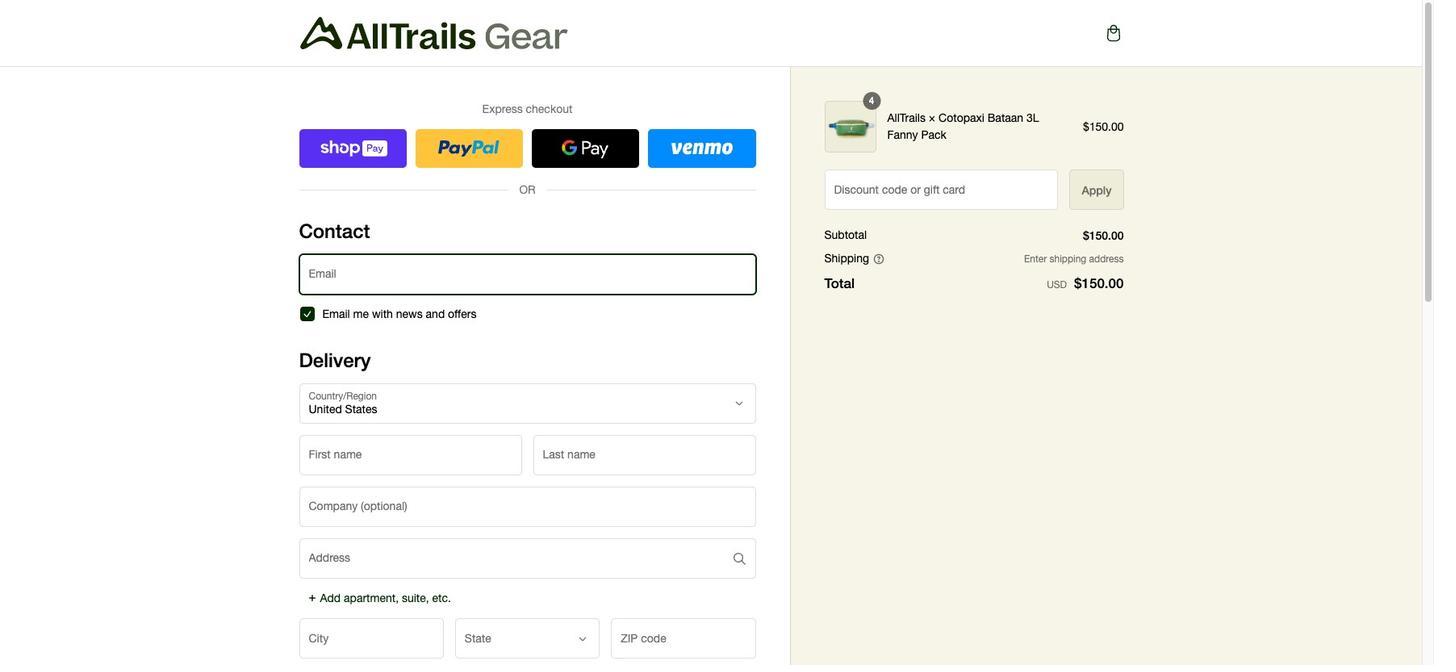 Task type: locate. For each thing, give the bounding box(es) containing it.
alltrails × cotopaxi bataan 3l fanny pack bag cotopaxi image
[[825, 101, 876, 153]]

shipping
[[825, 252, 869, 265]]

table
[[825, 227, 1124, 293]]

checkout
[[526, 103, 573, 115]]

add apartment, suite, etc.
[[320, 591, 451, 604]]

1 vertical spatial row
[[825, 273, 1124, 293]]

total
[[825, 275, 855, 291]]

4 cell
[[825, 92, 881, 153]]

etc.
[[432, 591, 451, 604]]

or
[[519, 183, 536, 196]]

2 vertical spatial $150.00
[[1074, 275, 1124, 291]]

$150.00 down address
[[1074, 275, 1124, 291]]

$150.00 up apply
[[1083, 120, 1124, 133]]

with
[[372, 307, 393, 320]]

$150.00 row
[[825, 227, 1124, 245]]

usd $150.00
[[1047, 275, 1124, 291]]

alltrails × cotopaxi bataan 3l fanny pack
[[888, 111, 1039, 141]]

3l
[[1027, 111, 1039, 124]]

fanny
[[888, 128, 918, 141]]

×
[[929, 111, 936, 124]]

$150.00 up address
[[1083, 228, 1124, 242]]

4
[[869, 94, 875, 107]]

pack
[[921, 128, 947, 141]]

First name text field
[[300, 436, 521, 474]]

apply button
[[1070, 170, 1124, 210]]

contact
[[299, 220, 370, 242]]

row
[[825, 92, 1124, 153], [825, 273, 1124, 293]]

enter
[[1024, 254, 1047, 265]]

$150.00
[[1083, 120, 1124, 133], [1083, 228, 1124, 242], [1074, 275, 1124, 291]]

2 row from the top
[[825, 273, 1124, 293]]

delivery
[[299, 349, 371, 371]]

shipping
[[1050, 254, 1087, 265]]

row containing total
[[825, 273, 1124, 293]]

Email email field
[[300, 255, 755, 294]]

me
[[353, 307, 369, 320]]

suite,
[[402, 591, 429, 604]]

0 vertical spatial row
[[825, 92, 1124, 153]]

apartment,
[[344, 591, 399, 604]]

1 vertical spatial $150.00
[[1083, 228, 1124, 242]]

row containing alltrails × cotopaxi bataan 3l fanny pack
[[825, 92, 1124, 153]]

1 row from the top
[[825, 92, 1124, 153]]

City text field
[[300, 619, 443, 658]]

Last name text field
[[534, 436, 755, 474]]



Task type: describe. For each thing, give the bounding box(es) containing it.
shipping policy image
[[873, 253, 885, 264]]

alltrails
[[888, 111, 926, 124]]

bataan
[[988, 111, 1024, 124]]

add apartment, suite, etc. button
[[308, 590, 451, 607]]

email me with news and offers
[[322, 307, 477, 320]]

Company (optional) text field
[[300, 487, 755, 526]]

ZIP code text field
[[612, 619, 755, 658]]

subtotal
[[825, 228, 867, 241]]

Email me with news and offers checkbox
[[299, 306, 315, 322]]

usd
[[1047, 279, 1067, 291]]

enter shipping address
[[1024, 254, 1124, 265]]

news
[[396, 307, 423, 320]]

address
[[1089, 254, 1124, 265]]

express checkout
[[482, 103, 573, 115]]

Address text field
[[300, 539, 755, 578]]

cotopaxi
[[939, 111, 985, 124]]

express
[[482, 103, 523, 115]]

and
[[426, 307, 445, 320]]

offers
[[448, 307, 477, 320]]

0 vertical spatial $150.00
[[1083, 120, 1124, 133]]

email
[[322, 307, 350, 320]]

add
[[320, 591, 341, 604]]

$150.00 inside row
[[1083, 228, 1124, 242]]

apply
[[1082, 183, 1112, 197]]

shipping row
[[825, 250, 1124, 267]]

Discount code or gift card text field
[[825, 170, 1058, 209]]

table containing total
[[825, 227, 1124, 293]]



Task type: vqa. For each thing, say whether or not it's contained in the screenshot.
Everyday Explorer Beanie - Cream link
no



